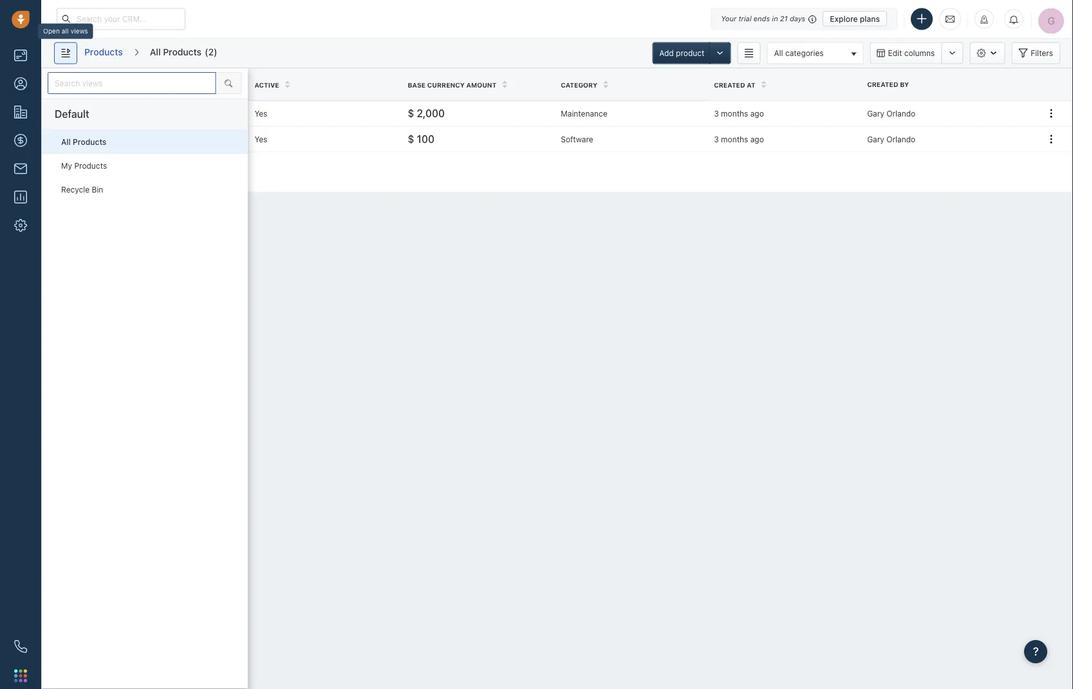 Task type: locate. For each thing, give the bounding box(es) containing it.
1 yes from the top
[[255, 109, 268, 118]]

products for all products ( 2 )
[[163, 47, 202, 57]]

1 vertical spatial orlando
[[887, 135, 916, 144]]

(
[[205, 47, 208, 57]]

0 vertical spatial ago
[[751, 109, 764, 118]]

2 gary from the top
[[867, 135, 885, 144]]

all for all categories
[[774, 48, 783, 57]]

3 months ago for $ 100
[[714, 135, 764, 144]]

1 horizontal spatial -
[[136, 134, 140, 144]]

recycle bin link
[[42, 178, 248, 202]]

0 vertical spatial $
[[408, 107, 414, 119]]

amount
[[467, 81, 497, 88]]

ends
[[754, 14, 770, 23]]

created for created at
[[714, 81, 745, 88]]

my products
[[61, 161, 107, 170]]

2 for )
[[208, 47, 214, 57]]

in
[[772, 14, 778, 23]]

yes for $ 100
[[255, 135, 268, 144]]

add product button
[[652, 42, 712, 64]]

1 orlando from the top
[[887, 109, 916, 118]]

all for all products
[[61, 137, 71, 146]]

maintenance
[[561, 109, 608, 118]]

$ left 100
[[408, 133, 414, 145]]

created left at
[[714, 81, 745, 88]]

gary orlando for 100
[[867, 135, 916, 144]]

explore
[[830, 14, 858, 23]]

0 vertical spatial gary orlando
[[867, 109, 916, 118]]

1 gary orlando from the top
[[867, 109, 916, 118]]

1 vertical spatial gary
[[867, 135, 885, 144]]

0 vertical spatial -
[[136, 134, 140, 144]]

$
[[408, 107, 414, 119], [408, 133, 414, 145]]

1 $ from the top
[[408, 107, 414, 119]]

all up the my
[[61, 137, 71, 146]]

0 vertical spatial (sample)
[[240, 108, 278, 118]]

category
[[561, 81, 598, 88]]

2 ago from the top
[[751, 135, 764, 144]]

orlando for $ 100
[[887, 135, 916, 144]]

maintenance
[[145, 108, 200, 118]]

yes
[[255, 109, 268, 118], [255, 135, 268, 144]]

2 left of
[[99, 167, 104, 176]]

2 up contract
[[208, 47, 214, 57]]

0 vertical spatial months
[[721, 109, 748, 118]]

$ 100
[[408, 133, 435, 145]]

gary
[[867, 109, 885, 118], [867, 135, 885, 144]]

2 orlando from the top
[[887, 135, 916, 144]]

default
[[55, 108, 89, 120]]

2 3 months ago from the top
[[714, 135, 764, 144]]

1 vertical spatial gary orlando
[[867, 135, 916, 144]]

filters
[[1031, 49, 1054, 58]]

$ 2,000
[[408, 107, 445, 119]]

(sample) inside "link"
[[222, 134, 260, 144]]

created by
[[867, 80, 909, 88]]

products for my products
[[74, 161, 107, 170]]

2
[[208, 47, 214, 57], [99, 167, 104, 176], [116, 167, 121, 176]]

1 months from the top
[[721, 109, 748, 118]]

1 ago from the top
[[751, 109, 764, 118]]

3 for 2,000
[[714, 109, 719, 118]]

gary orlando
[[867, 109, 916, 118], [867, 135, 916, 144]]

all inside button
[[774, 48, 783, 57]]

annual maintenance contract (sample)
[[113, 108, 278, 118]]

all for all products ( 2 )
[[150, 47, 161, 57]]

1 gary from the top
[[867, 109, 885, 118]]

all products
[[61, 137, 106, 146]]

all categories
[[774, 48, 824, 57]]

orlando
[[887, 109, 916, 118], [887, 135, 916, 144]]

products
[[84, 47, 123, 57], [163, 47, 202, 57], [73, 137, 106, 146], [74, 161, 107, 170]]

monthly
[[185, 134, 219, 144]]

months for 100
[[721, 135, 748, 144]]

(sample) down contract
[[222, 134, 260, 144]]

open all views tooltip
[[38, 20, 93, 39]]

$ left 2,000
[[408, 107, 414, 119]]

3 for 100
[[714, 135, 719, 144]]

0 horizontal spatial 2
[[99, 167, 104, 176]]

(sample) down the active
[[240, 108, 278, 118]]

1 vertical spatial yes
[[255, 135, 268, 144]]

your trial ends in 21 days
[[721, 14, 806, 23]]

1 vertical spatial months
[[721, 135, 748, 144]]

1 3 from the top
[[714, 109, 719, 118]]

3 months ago
[[714, 109, 764, 118], [714, 135, 764, 144]]

2 3 from the top
[[714, 135, 719, 144]]

plan
[[164, 134, 183, 144]]

all left categories
[[774, 48, 783, 57]]

3
[[714, 109, 719, 118], [714, 135, 719, 144]]

your
[[721, 14, 737, 23]]

1 created from the left
[[867, 80, 899, 88]]

created at
[[714, 81, 756, 88]]

21
[[780, 14, 788, 23]]

crm - gold plan monthly (sample)
[[113, 134, 260, 144]]

- right 1
[[94, 167, 97, 176]]

1 vertical spatial -
[[94, 167, 97, 176]]

gold
[[142, 134, 162, 144]]

ago
[[751, 109, 764, 118], [751, 135, 764, 144]]

1 horizontal spatial all
[[150, 47, 161, 57]]

0 horizontal spatial -
[[94, 167, 97, 176]]

created left by
[[867, 80, 899, 88]]

products for all products
[[73, 137, 106, 146]]

2 created from the left
[[714, 81, 745, 88]]

3 months ago for $ 2,000
[[714, 109, 764, 118]]

0 vertical spatial 3 months ago
[[714, 109, 764, 118]]

2 yes from the top
[[255, 135, 268, 144]]

2 gary orlando from the top
[[867, 135, 916, 144]]

0 horizontal spatial created
[[714, 81, 745, 88]]

recycle
[[61, 185, 90, 194]]

2 horizontal spatial 2
[[208, 47, 214, 57]]

yes for $ 2,000
[[255, 109, 268, 118]]

annual
[[113, 108, 142, 118]]

created
[[867, 80, 899, 88], [714, 81, 745, 88]]

100
[[417, 133, 435, 145]]

1 vertical spatial ago
[[751, 135, 764, 144]]

0 vertical spatial yes
[[255, 109, 268, 118]]

freshworks switcher image
[[14, 669, 27, 682]]

0 vertical spatial gary
[[867, 109, 885, 118]]

-
[[136, 134, 140, 144], [94, 167, 97, 176]]

software
[[561, 135, 594, 144]]

1 3 months ago from the top
[[714, 109, 764, 118]]

1 horizontal spatial created
[[867, 80, 899, 88]]

0 vertical spatial orlando
[[887, 109, 916, 118]]

base
[[408, 81, 426, 88]]

all up search views 'text box'
[[150, 47, 161, 57]]

1 vertical spatial 3 months ago
[[714, 135, 764, 144]]

months
[[721, 109, 748, 118], [721, 135, 748, 144]]

ago for 2,000
[[751, 109, 764, 118]]

0 vertical spatial 3
[[714, 109, 719, 118]]

name
[[112, 81, 131, 88]]

2 months from the top
[[721, 135, 748, 144]]

- left gold at the left of page
[[136, 134, 140, 144]]

(sample)
[[240, 108, 278, 118], [222, 134, 260, 144]]

0 horizontal spatial all
[[61, 137, 71, 146]]

2 $ from the top
[[408, 133, 414, 145]]

2 horizontal spatial all
[[774, 48, 783, 57]]

my products link
[[42, 154, 248, 178]]

plans
[[860, 14, 880, 23]]

all
[[150, 47, 161, 57], [774, 48, 783, 57], [61, 137, 71, 146]]

1 vertical spatial (sample)
[[222, 134, 260, 144]]

)
[[214, 47, 217, 57]]

phone element
[[8, 634, 33, 659]]

showing
[[55, 167, 86, 176]]

2 right of
[[116, 167, 121, 176]]

1 vertical spatial $
[[408, 133, 414, 145]]

of
[[106, 167, 114, 176]]

1 vertical spatial 3
[[714, 135, 719, 144]]



Task type: describe. For each thing, give the bounding box(es) containing it.
bin
[[92, 185, 103, 194]]

search image
[[225, 79, 233, 88]]

all
[[62, 27, 69, 35]]

- inside crm - gold plan monthly (sample) "link"
[[136, 134, 140, 144]]

all products ( 2 )
[[150, 47, 217, 57]]

categories
[[786, 48, 824, 57]]

all categories button
[[767, 42, 864, 64]]

$ for $ 100
[[408, 133, 414, 145]]

all products link
[[42, 130, 248, 154]]

2,000
[[417, 107, 445, 119]]

filters button
[[1012, 42, 1061, 64]]

contract
[[202, 108, 238, 118]]

1 horizontal spatial 2
[[116, 167, 121, 176]]

my
[[61, 161, 72, 170]]

crm
[[113, 134, 133, 144]]

add product
[[660, 49, 705, 58]]

by
[[900, 80, 909, 88]]

columns
[[905, 49, 935, 58]]

recycle bin
[[61, 185, 103, 194]]

at
[[747, 81, 756, 88]]

currency
[[427, 81, 465, 88]]

Search your CRM... text field
[[57, 8, 185, 30]]

1
[[88, 167, 91, 176]]

email image
[[946, 14, 955, 24]]

created for created by
[[867, 80, 899, 88]]

gary for 100
[[867, 135, 885, 144]]

edit columns button
[[870, 42, 942, 64]]

Search views text field
[[48, 72, 216, 94]]

phone image
[[14, 640, 27, 653]]

open
[[43, 27, 60, 35]]

explore plans link
[[823, 11, 887, 26]]

showing 1 - 2 of 2
[[55, 167, 121, 176]]

$ for $ 2,000
[[408, 107, 414, 119]]

orlando for $ 2,000
[[887, 109, 916, 118]]

days
[[790, 14, 806, 23]]

gary orlando for 2,000
[[867, 109, 916, 118]]

crm - gold plan monthly (sample) link
[[113, 133, 260, 146]]

base currency amount
[[408, 81, 497, 88]]

ago for 100
[[751, 135, 764, 144]]

product
[[676, 49, 705, 58]]

months for 2,000
[[721, 109, 748, 118]]

gary for 2,000
[[867, 109, 885, 118]]

active
[[255, 81, 279, 88]]

edit
[[888, 49, 902, 58]]

2 for of
[[99, 167, 104, 176]]

views
[[71, 27, 88, 35]]

add
[[660, 49, 674, 58]]

open all views
[[43, 27, 88, 35]]

trial
[[739, 14, 752, 23]]

explore plans
[[830, 14, 880, 23]]

products link
[[84, 42, 123, 64]]

edit columns
[[888, 49, 935, 58]]



Task type: vqa. For each thing, say whether or not it's contained in the screenshot.
"Show"
no



